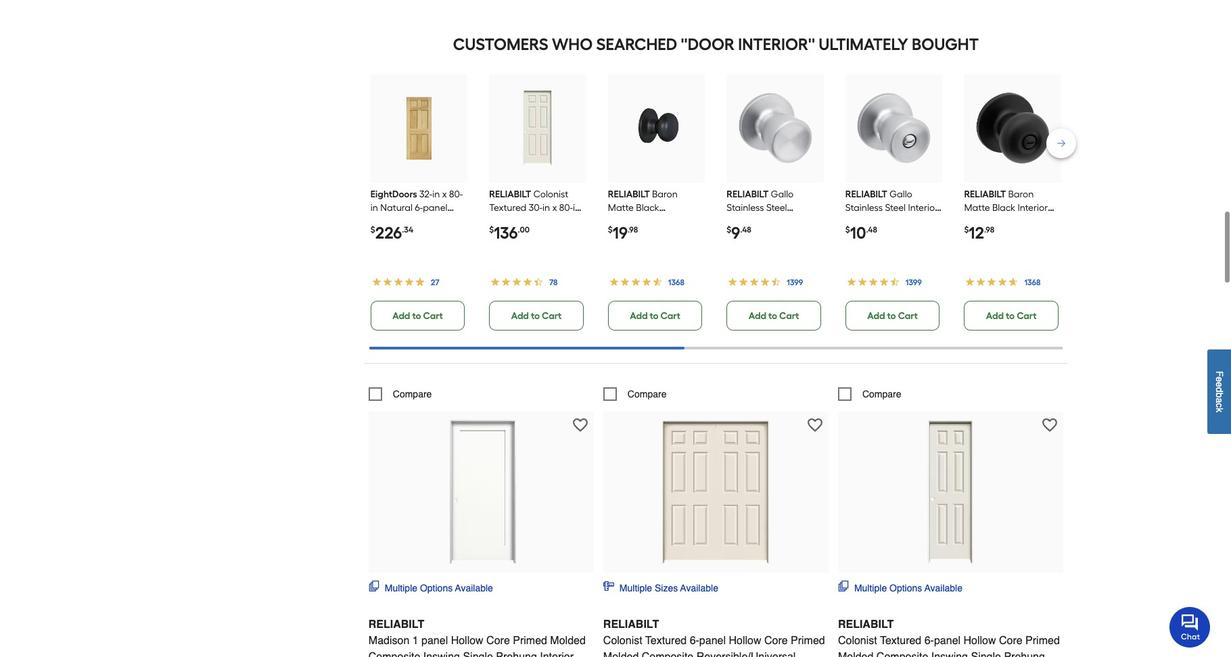 Task type: vqa. For each thing, say whether or not it's contained in the screenshot.
the leftmost "in"
yes



Task type: describe. For each thing, give the bounding box(es) containing it.
ultimately
[[819, 34, 908, 54]]

primed for colonist textured 6-panel hollow core primed molded composite inswing single prehun
[[1026, 635, 1060, 647]]

$ for 226
[[371, 225, 375, 234]]

19
[[613, 223, 628, 243]]

multiple options available link for reliabilt madison 1 panel hollow core primed molded composite inswing single prehung interior door image
[[369, 581, 493, 595]]

add for 10
[[867, 310, 885, 322]]

panel inside reliabilt colonist textured 6-panel hollow core primed molded composite reversible/universa
[[699, 635, 726, 647]]

.98 for 12
[[984, 225, 995, 234]]

1000467155 element
[[369, 387, 432, 401]]

cart for 136
[[542, 310, 562, 322]]

heart outline image
[[573, 418, 588, 433]]

f
[[1214, 371, 1225, 377]]

10
[[850, 223, 866, 243]]

colonist for colonist textured 6-panel hollow core primed molded composite inswing single prehun
[[838, 635, 877, 647]]

customers who searched ''door interior'' ultimately bought
[[453, 34, 979, 54]]

molded for colonist textured 6-panel hollow core primed molded composite inswing single prehun
[[838, 651, 874, 657]]

composite inside reliabilt madison 1 panel hollow core primed molded composite inswing single prehung interio
[[369, 651, 420, 657]]

a
[[1214, 398, 1225, 404]]

add for 19
[[630, 310, 648, 322]]

reliabilt inside reliabilt colonist textured 6-panel hollow core primed molded composite inswing single prehun
[[838, 619, 894, 631]]

slab
[[419, 229, 438, 241]]

hollow for colonist textured 6-panel hollow core primed molded composite reversible/universa
[[729, 635, 761, 647]]

eightdoors
[[371, 188, 417, 200]]

1000465949 element
[[603, 387, 667, 401]]

molded inside reliabilt madison 1 panel hollow core primed molded composite inswing single prehung interio
[[550, 635, 586, 647]]

reliabilt colonist textured 6-panel hollow core primed molded composite inswing single prehung interior door image
[[876, 418, 1025, 567]]

.48 for 10
[[866, 225, 877, 234]]

6- for reliabilt colonist textured 6-panel hollow core primed molded composite reversible/universa
[[690, 635, 699, 647]]

reliabilt inside 9 list item
[[727, 188, 769, 200]]

reliabilt gallo stainless steel interior/exterior hall/closet passage door knob image
[[736, 89, 814, 167]]

$ for 12
[[964, 225, 969, 234]]

$ for 19
[[608, 225, 613, 234]]

single inside reliabilt colonist textured 6-panel hollow core primed molded composite inswing single prehun
[[971, 651, 1001, 657]]

primed for colonist textured 6-panel hollow core primed molded composite reversible/universa
[[791, 635, 825, 647]]

add to cart link for 10
[[845, 301, 940, 331]]

panel inside 32-in x 80- in natural 6-panel solid core unfinished pine wood slab door
[[423, 202, 447, 214]]

multiple options available for reliabilt madison 1 panel hollow core primed molded composite inswing single prehung interior door image
[[385, 583, 493, 594]]

add to cart link for 226
[[371, 301, 465, 331]]

b
[[1214, 393, 1225, 398]]

add to cart for 136
[[511, 310, 562, 322]]

reliabilt colonist textured 30-in x 80-in 6-panel hollow core primed molded composite right hand inswing single prehung interior door image
[[499, 89, 577, 167]]

bought
[[912, 34, 979, 54]]

6- for reliabilt colonist textured 6-panel hollow core primed molded composite inswing single prehun
[[924, 635, 934, 647]]

19 list item
[[608, 74, 705, 331]]

available for reliabilt madison 1 panel hollow core primed molded composite inswing single prehung interior door image
[[455, 583, 493, 594]]

inswing inside reliabilt colonist textured 6-panel hollow core primed molded composite inswing single prehun
[[931, 651, 968, 657]]

panel inside reliabilt madison 1 panel hollow core primed molded composite inswing single prehung interio
[[421, 635, 448, 647]]

customers
[[453, 34, 548, 54]]

add to cart link for 19
[[608, 301, 702, 331]]

cart for 10
[[898, 310, 918, 322]]

reliabilt inside "19" list item
[[608, 188, 650, 200]]

composite for reliabilt colonist textured 6-panel hollow core primed molded composite reversible/universa
[[642, 651, 694, 657]]

2 heart outline image from the left
[[1042, 418, 1057, 433]]

compare for 1000465949 "element"
[[628, 389, 667, 400]]

door
[[441, 229, 461, 241]]

$ for 136
[[489, 225, 494, 234]]

molded for colonist textured 6-panel hollow core primed molded composite reversible/universa
[[603, 651, 639, 657]]

add for 12
[[986, 310, 1004, 322]]

compare for 1000099116 element
[[862, 389, 901, 400]]

add to cart for 10
[[867, 310, 918, 322]]

$ 10 .48
[[845, 223, 877, 243]]

chat invite button image
[[1170, 607, 1211, 648]]

to for 10
[[887, 310, 896, 322]]

reliabilt inside reliabilt colonist textured 6-panel hollow core primed molded composite reversible/universa
[[603, 619, 659, 631]]

add to cart link for 12
[[964, 301, 1059, 331]]

226
[[375, 223, 402, 243]]

natural
[[380, 202, 413, 214]]

10 list item
[[845, 74, 943, 331]]

hollow inside reliabilt madison 1 panel hollow core primed molded composite inswing single prehung interio
[[451, 635, 483, 647]]

add to cart link for 136
[[489, 301, 584, 331]]

80-
[[449, 188, 463, 200]]

searched
[[596, 34, 677, 54]]

reliabilt colonist textured 6-panel hollow core primed molded composite reversible/universa
[[603, 619, 825, 657]]

$ 226 .34
[[371, 223, 413, 243]]

cart for 9
[[779, 310, 799, 322]]

reliabilt madison 1 panel hollow core primed molded composite inswing single prehung interior door image
[[407, 418, 556, 567]]

c
[[1214, 404, 1225, 408]]

2 e from the top
[[1214, 383, 1225, 388]]

12
[[969, 223, 984, 243]]

wood
[[391, 229, 417, 241]]

1 vertical spatial in
[[371, 202, 378, 214]]

reliabilt inside reliabilt madison 1 panel hollow core primed molded composite inswing single prehung interio
[[369, 619, 424, 631]]

f e e d b a c k button
[[1207, 350, 1231, 435]]

reliabilt link for 136
[[489, 188, 581, 281]]

add to cart link for 9
[[727, 301, 821, 331]]

reliabilt baron matte black interior bed/bath privacy door knob image
[[974, 89, 1052, 167]]

multiple options available for reliabilt colonist textured 6-panel hollow core primed molded composite inswing single prehung interior door image at the bottom right of the page
[[854, 583, 963, 594]]

who
[[552, 34, 593, 54]]

interior''
[[738, 34, 815, 54]]

eightdoors 32-in x 80-in natural 6-panel solid core unfinished pine wood slab door image
[[380, 89, 458, 167]]

$ 12 .98
[[964, 223, 995, 243]]

1 heart outline image from the left
[[808, 418, 822, 433]]

to for 12
[[1006, 310, 1015, 322]]

226 list item
[[371, 74, 468, 331]]

add to cart for 9
[[749, 310, 799, 322]]

cart for 226
[[423, 310, 443, 322]]



Task type: locate. For each thing, give the bounding box(es) containing it.
$ inside '$ 226 .34'
[[371, 225, 375, 234]]

add to cart for 226
[[392, 310, 443, 322]]

1 primed from the left
[[513, 635, 547, 647]]

1 horizontal spatial inswing
[[931, 651, 968, 657]]

core inside reliabilt colonist textured 6-panel hollow core primed molded composite inswing single prehun
[[999, 635, 1023, 647]]

add to cart inside 226 list item
[[392, 310, 443, 322]]

2 primed from the left
[[791, 635, 825, 647]]

$ 19 .98
[[608, 223, 638, 243]]

core
[[394, 216, 414, 227], [486, 635, 510, 647], [764, 635, 788, 647], [999, 635, 1023, 647]]

cart inside '136' list item
[[542, 310, 562, 322]]

multiple for reliabilt colonist textured 6-panel hollow core primed molded composite inswing single prehung interior door image at the bottom right of the page
[[854, 583, 887, 594]]

to
[[412, 310, 421, 322], [531, 310, 540, 322], [650, 310, 659, 322], [768, 310, 777, 322], [887, 310, 896, 322], [1006, 310, 1015, 322]]

1 available from the left
[[455, 583, 493, 594]]

0 horizontal spatial inswing
[[423, 651, 460, 657]]

6-
[[415, 202, 423, 214], [690, 635, 699, 647], [924, 635, 934, 647]]

1 $ from the left
[[371, 225, 375, 234]]

composite for reliabilt colonist textured 6-panel hollow core primed molded composite inswing single prehun
[[877, 651, 928, 657]]

1 horizontal spatial textured
[[880, 635, 921, 647]]

$ inside $ 9 .48
[[727, 225, 731, 234]]

textured for colonist textured 6-panel hollow core primed molded composite reversible/universa
[[645, 635, 687, 647]]

4 reliabilt link from the left
[[845, 188, 941, 241]]

multiple options available
[[385, 583, 493, 594], [854, 583, 963, 594]]

primed
[[513, 635, 547, 647], [791, 635, 825, 647], [1026, 635, 1060, 647]]

.98 inside $ 19 .98
[[628, 225, 638, 234]]

3 to from the left
[[650, 310, 659, 322]]

hollow for colonist textured 6-panel hollow core primed molded composite inswing single prehun
[[964, 635, 996, 647]]

1 horizontal spatial multiple options available link
[[838, 581, 963, 595]]

textured inside reliabilt colonist textured 6-panel hollow core primed molded composite reversible/universa
[[645, 635, 687, 647]]

1 cart from the left
[[423, 310, 443, 322]]

multiple for reliabilt colonist textured 6-panel hollow core primed molded composite reversible/universal inswing/outswing double prehung interior door image
[[620, 583, 652, 594]]

reliabilt link for 10
[[845, 188, 941, 241]]

3 cart from the left
[[661, 310, 680, 322]]

reliabilt madison 1 panel hollow core primed molded composite inswing single prehung interio
[[369, 619, 586, 657]]

add to cart inside 10 list item
[[867, 310, 918, 322]]

0 horizontal spatial multiple options available link
[[369, 581, 493, 595]]

options for reliabilt madison 1 panel hollow core primed molded composite inswing single prehung interior door image
[[420, 583, 453, 594]]

0 horizontal spatial 6-
[[415, 202, 423, 214]]

6- inside reliabilt colonist textured 6-panel hollow core primed molded composite reversible/universa
[[690, 635, 699, 647]]

1 single from the left
[[463, 651, 493, 657]]

$ 136 .00
[[489, 223, 530, 243]]

composite
[[369, 651, 420, 657], [642, 651, 694, 657], [877, 651, 928, 657]]

.48 for 9
[[740, 225, 751, 234]]

0 horizontal spatial multiple
[[385, 583, 417, 594]]

2 multiple from the left
[[620, 583, 652, 594]]

multiple inside multiple sizes available link
[[620, 583, 652, 594]]

$ inside $ 136 .00
[[489, 225, 494, 234]]

to inside 9 list item
[[768, 310, 777, 322]]

core inside reliabilt madison 1 panel hollow core primed molded composite inswing single prehung interio
[[486, 635, 510, 647]]

add to cart for 19
[[630, 310, 680, 322]]

2 horizontal spatial 6-
[[924, 635, 934, 647]]

inswing
[[423, 651, 460, 657], [931, 651, 968, 657]]

136
[[494, 223, 518, 243]]

multiple options available link
[[369, 581, 493, 595], [838, 581, 963, 595]]

cart for 19
[[661, 310, 680, 322]]

2 hollow from the left
[[729, 635, 761, 647]]

1 horizontal spatial .98
[[984, 225, 995, 234]]

add to cart link inside "12" list item
[[964, 301, 1059, 331]]

multiple sizes available
[[620, 583, 718, 594]]

add to cart inside '136' list item
[[511, 310, 562, 322]]

add to cart link
[[371, 301, 465, 331], [489, 301, 584, 331], [608, 301, 702, 331], [727, 301, 821, 331], [845, 301, 940, 331], [964, 301, 1059, 331]]

add to cart inside "19" list item
[[630, 310, 680, 322]]

1 .98 from the left
[[628, 225, 638, 234]]

panel
[[423, 202, 447, 214], [421, 635, 448, 647], [699, 635, 726, 647], [934, 635, 961, 647]]

.48
[[740, 225, 751, 234], [866, 225, 877, 234]]

3 multiple from the left
[[854, 583, 887, 594]]

core inside reliabilt colonist textured 6-panel hollow core primed molded composite reversible/universa
[[764, 635, 788, 647]]

1 horizontal spatial in
[[432, 188, 440, 200]]

1 compare from the left
[[393, 389, 432, 400]]

4 to from the left
[[768, 310, 777, 322]]

0 horizontal spatial available
[[455, 583, 493, 594]]

multiple
[[385, 583, 417, 594], [620, 583, 652, 594], [854, 583, 887, 594]]

1 reliabilt link from the left
[[489, 188, 581, 281]]

cart inside 226 list item
[[423, 310, 443, 322]]

1 colonist from the left
[[603, 635, 642, 647]]

sizes
[[655, 583, 678, 594]]

inswing inside reliabilt madison 1 panel hollow core primed molded composite inswing single prehung interio
[[423, 651, 460, 657]]

2 colonist from the left
[[838, 635, 877, 647]]

add to cart link inside 10 list item
[[845, 301, 940, 331]]

add to cart for 12
[[986, 310, 1037, 322]]

options up reliabilt madison 1 panel hollow core primed molded composite inswing single prehung interio
[[420, 583, 453, 594]]

add to cart inside "12" list item
[[986, 310, 1037, 322]]

x
[[442, 188, 447, 200]]

heart outline image
[[808, 418, 822, 433], [1042, 418, 1057, 433]]

2 $ from the left
[[489, 225, 494, 234]]

3 add to cart link from the left
[[608, 301, 702, 331]]

1 horizontal spatial multiple
[[620, 583, 652, 594]]

5 add to cart from the left
[[867, 310, 918, 322]]

6- inside reliabilt colonist textured 6-panel hollow core primed molded composite inswing single prehun
[[924, 635, 934, 647]]

to for 9
[[768, 310, 777, 322]]

to inside 226 list item
[[412, 310, 421, 322]]

options up reliabilt colonist textured 6-panel hollow core primed molded composite inswing single prehun
[[890, 583, 922, 594]]

0 horizontal spatial .98
[[628, 225, 638, 234]]

reliabilt link for 19
[[608, 188, 694, 254]]

0 horizontal spatial .48
[[740, 225, 751, 234]]

e up d
[[1214, 377, 1225, 383]]

2 multiple options available link from the left
[[838, 581, 963, 595]]

0 horizontal spatial composite
[[369, 651, 420, 657]]

add inside "19" list item
[[630, 310, 648, 322]]

reliabilt colonist textured 6-panel hollow core primed molded composite reversible/universal inswing/outswing double prehung interior door image
[[642, 418, 790, 567]]

1 multiple options available from the left
[[385, 583, 493, 594]]

add inside '136' list item
[[511, 310, 529, 322]]

6 to from the left
[[1006, 310, 1015, 322]]

$
[[371, 225, 375, 234], [489, 225, 494, 234], [608, 225, 613, 234], [727, 225, 731, 234], [845, 225, 850, 234], [964, 225, 969, 234]]

available up reliabilt madison 1 panel hollow core primed molded composite inswing single prehung interio
[[455, 583, 493, 594]]

cart for 12
[[1017, 310, 1037, 322]]

2 to from the left
[[531, 310, 540, 322]]

2 composite from the left
[[642, 651, 694, 657]]

1 textured from the left
[[645, 635, 687, 647]]

colonist for colonist textured 6-panel hollow core primed molded composite reversible/universa
[[603, 635, 642, 647]]

1 horizontal spatial colonist
[[838, 635, 877, 647]]

1 horizontal spatial 6-
[[690, 635, 699, 647]]

composite inside reliabilt colonist textured 6-panel hollow core primed molded composite inswing single prehun
[[877, 651, 928, 657]]

textured for colonist textured 6-panel hollow core primed molded composite inswing single prehun
[[880, 635, 921, 647]]

add to cart link inside 9 list item
[[727, 301, 821, 331]]

molded inside reliabilt colonist textured 6-panel hollow core primed molded composite reversible/universa
[[603, 651, 639, 657]]

to for 19
[[650, 310, 659, 322]]

reliabilt link inside '136' list item
[[489, 188, 581, 281]]

core inside 32-in x 80- in natural 6-panel solid core unfinished pine wood slab door
[[394, 216, 414, 227]]

molded
[[550, 635, 586, 647], [603, 651, 639, 657], [838, 651, 874, 657]]

available for reliabilt colonist textured 6-panel hollow core primed molded composite reversible/universal inswing/outswing double prehung interior door image
[[680, 583, 718, 594]]

reliabilt baron matte black interior/exterior hall/closet passage door knob image
[[618, 89, 695, 167]]

k
[[1214, 408, 1225, 413]]

.34
[[402, 225, 413, 234]]

1 horizontal spatial .48
[[866, 225, 877, 234]]

add inside 9 list item
[[749, 310, 766, 322]]

in up solid
[[371, 202, 378, 214]]

1 multiple from the left
[[385, 583, 417, 594]]

multiple options available up 1
[[385, 583, 493, 594]]

to inside '136' list item
[[531, 310, 540, 322]]

in left x
[[432, 188, 440, 200]]

2 add from the left
[[511, 310, 529, 322]]

1 horizontal spatial options
[[890, 583, 922, 594]]

2 multiple options available from the left
[[854, 583, 963, 594]]

hollow
[[451, 635, 483, 647], [729, 635, 761, 647], [964, 635, 996, 647]]

32-
[[419, 188, 432, 200]]

2 horizontal spatial hollow
[[964, 635, 996, 647]]

cart inside 10 list item
[[898, 310, 918, 322]]

6 $ from the left
[[964, 225, 969, 234]]

panel inside reliabilt colonist textured 6-panel hollow core primed molded composite inswing single prehun
[[934, 635, 961, 647]]

2 available from the left
[[680, 583, 718, 594]]

single
[[463, 651, 493, 657], [971, 651, 1001, 657]]

6- inside 32-in x 80- in natural 6-panel solid core unfinished pine wood slab door
[[415, 202, 423, 214]]

5 cart from the left
[[898, 310, 918, 322]]

0 horizontal spatial hollow
[[451, 635, 483, 647]]

2 horizontal spatial molded
[[838, 651, 874, 657]]

3 $ from the left
[[608, 225, 613, 234]]

cart inside 9 list item
[[779, 310, 799, 322]]

1 horizontal spatial composite
[[642, 651, 694, 657]]

options
[[420, 583, 453, 594], [890, 583, 922, 594]]

5 $ from the left
[[845, 225, 850, 234]]

2 horizontal spatial composite
[[877, 651, 928, 657]]

0 horizontal spatial heart outline image
[[808, 418, 822, 433]]

1 horizontal spatial heart outline image
[[1042, 418, 1057, 433]]

compare
[[393, 389, 432, 400], [628, 389, 667, 400], [862, 389, 901, 400]]

molded inside reliabilt colonist textured 6-panel hollow core primed molded composite inswing single prehun
[[838, 651, 874, 657]]

2 single from the left
[[971, 651, 1001, 657]]

2 cart from the left
[[542, 310, 562, 322]]

textured inside reliabilt colonist textured 6-panel hollow core primed molded composite inswing single prehun
[[880, 635, 921, 647]]

5 reliabilt link from the left
[[964, 188, 1054, 241]]

3 primed from the left
[[1026, 635, 1060, 647]]

1 .48 from the left
[[740, 225, 751, 234]]

to inside "12" list item
[[1006, 310, 1015, 322]]

to inside 10 list item
[[887, 310, 896, 322]]

colonist
[[603, 635, 642, 647], [838, 635, 877, 647]]

to for 226
[[412, 310, 421, 322]]

3 add to cart from the left
[[630, 310, 680, 322]]

primed inside reliabilt madison 1 panel hollow core primed molded composite inswing single prehung interio
[[513, 635, 547, 647]]

1 multiple options available link from the left
[[369, 581, 493, 595]]

1 add to cart link from the left
[[371, 301, 465, 331]]

1 options from the left
[[420, 583, 453, 594]]

reliabilt link for 12
[[964, 188, 1054, 241]]

1 horizontal spatial available
[[680, 583, 718, 594]]

colonist inside reliabilt colonist textured 6-panel hollow core primed molded composite reversible/universa
[[603, 635, 642, 647]]

compare for 1000467155 element
[[393, 389, 432, 400]]

multiple options available link for reliabilt colonist textured 6-panel hollow core primed molded composite inswing single prehung interior door image at the bottom right of the page
[[838, 581, 963, 595]]

.98 for 19
[[628, 225, 638, 234]]

in
[[432, 188, 440, 200], [371, 202, 378, 214]]

cart
[[423, 310, 443, 322], [542, 310, 562, 322], [661, 310, 680, 322], [779, 310, 799, 322], [898, 310, 918, 322], [1017, 310, 1037, 322]]

1 hollow from the left
[[451, 635, 483, 647]]

primed inside reliabilt colonist textured 6-panel hollow core primed molded composite inswing single prehun
[[1026, 635, 1060, 647]]

multiple sizes available link
[[603, 581, 718, 595]]

5 add from the left
[[867, 310, 885, 322]]

$ for 10
[[845, 225, 850, 234]]

2 horizontal spatial compare
[[862, 389, 901, 400]]

$ inside $ 10 .48
[[845, 225, 850, 234]]

1 inswing from the left
[[423, 651, 460, 657]]

reliabilt colonist textured 6-panel hollow core primed molded composite inswing single prehun
[[838, 619, 1060, 657]]

.00
[[518, 225, 530, 234]]

1 horizontal spatial primed
[[791, 635, 825, 647]]

customers who searched ''door interior'' ultimately bought heading
[[369, 31, 1063, 58]]

reliabilt
[[489, 188, 531, 200], [608, 188, 650, 200], [727, 188, 769, 200], [845, 188, 887, 200], [964, 188, 1006, 200], [369, 619, 424, 631], [603, 619, 659, 631], [838, 619, 894, 631]]

3 composite from the left
[[877, 651, 928, 657]]

2 textured from the left
[[880, 635, 921, 647]]

add to cart link inside 226 list item
[[371, 301, 465, 331]]

1 horizontal spatial multiple options available
[[854, 583, 963, 594]]

add to cart
[[392, 310, 443, 322], [511, 310, 562, 322], [630, 310, 680, 322], [749, 310, 799, 322], [867, 310, 918, 322], [986, 310, 1037, 322]]

add to cart link inside '136' list item
[[489, 301, 584, 331]]

add for 226
[[392, 310, 410, 322]]

single inside reliabilt madison 1 panel hollow core primed molded composite inswing single prehung interio
[[463, 651, 493, 657]]

3 compare from the left
[[862, 389, 901, 400]]

unfinished
[[417, 216, 462, 227]]

3 reliabilt link from the left
[[727, 188, 813, 254]]

4 add to cart link from the left
[[727, 301, 821, 331]]

1 horizontal spatial single
[[971, 651, 1001, 657]]

textured
[[645, 635, 687, 647], [880, 635, 921, 647]]

2 horizontal spatial primed
[[1026, 635, 1060, 647]]

hollow inside reliabilt colonist textured 6-panel hollow core primed molded composite reversible/universa
[[729, 635, 761, 647]]

1 e from the top
[[1214, 377, 1225, 383]]

5 to from the left
[[887, 310, 896, 322]]

0 horizontal spatial molded
[[550, 635, 586, 647]]

0 horizontal spatial textured
[[645, 635, 687, 647]]

hollow inside reliabilt colonist textured 6-panel hollow core primed molded composite inswing single prehun
[[964, 635, 996, 647]]

reliabilt link inside "19" list item
[[608, 188, 694, 254]]

reliabilt link inside "12" list item
[[964, 188, 1054, 241]]

1 add to cart from the left
[[392, 310, 443, 322]]

2 add to cart from the left
[[511, 310, 562, 322]]

add to cart link inside "19" list item
[[608, 301, 702, 331]]

2 horizontal spatial available
[[925, 583, 963, 594]]

available
[[455, 583, 493, 594], [680, 583, 718, 594], [925, 583, 963, 594]]

.48 inside $ 9 .48
[[740, 225, 751, 234]]

compare inside 1000467155 element
[[393, 389, 432, 400]]

add to cart inside 9 list item
[[749, 310, 799, 322]]

prehung
[[496, 651, 537, 657]]

colonist inside reliabilt colonist textured 6-panel hollow core primed molded composite inswing single prehun
[[838, 635, 877, 647]]

1 horizontal spatial molded
[[603, 651, 639, 657]]

2 compare from the left
[[628, 389, 667, 400]]

0 horizontal spatial single
[[463, 651, 493, 657]]

0 horizontal spatial multiple options available
[[385, 583, 493, 594]]

add for 136
[[511, 310, 529, 322]]

4 add from the left
[[749, 310, 766, 322]]

available up reliabilt colonist textured 6-panel hollow core primed molded composite inswing single prehun
[[925, 583, 963, 594]]

0 horizontal spatial options
[[420, 583, 453, 594]]

$ 9 .48
[[727, 223, 751, 243]]

1 to from the left
[[412, 310, 421, 322]]

0 horizontal spatial compare
[[393, 389, 432, 400]]

2 .98 from the left
[[984, 225, 995, 234]]

0 horizontal spatial colonist
[[603, 635, 642, 647]]

0 horizontal spatial in
[[371, 202, 378, 214]]

6 cart from the left
[[1017, 310, 1037, 322]]

2 add to cart link from the left
[[489, 301, 584, 331]]

to inside "19" list item
[[650, 310, 659, 322]]

madison
[[369, 635, 409, 647]]

1 composite from the left
[[369, 651, 420, 657]]

reliabilt link inside 9 list item
[[727, 188, 813, 254]]

2 inswing from the left
[[931, 651, 968, 657]]

compare inside 1000099116 element
[[862, 389, 901, 400]]

add inside 10 list item
[[867, 310, 885, 322]]

f e e d b a c k
[[1214, 371, 1225, 413]]

''door
[[681, 34, 735, 54]]

0 horizontal spatial primed
[[513, 635, 547, 647]]

reliabilt link
[[489, 188, 581, 281], [608, 188, 694, 254], [727, 188, 813, 254], [845, 188, 941, 241], [964, 188, 1054, 241]]

12 list item
[[964, 74, 1061, 331]]

2 horizontal spatial multiple
[[854, 583, 887, 594]]

3 add from the left
[[630, 310, 648, 322]]

136 list item
[[489, 74, 586, 331]]

3 available from the left
[[925, 583, 963, 594]]

.98 inside $ 12 .98
[[984, 225, 995, 234]]

9 list item
[[727, 74, 824, 331]]

options for reliabilt colonist textured 6-panel hollow core primed molded composite inswing single prehung interior door image at the bottom right of the page
[[890, 583, 922, 594]]

1 horizontal spatial compare
[[628, 389, 667, 400]]

6 add from the left
[[986, 310, 1004, 322]]

solid
[[371, 216, 391, 227]]

e up b
[[1214, 383, 1225, 388]]

primed inside reliabilt colonist textured 6-panel hollow core primed molded composite reversible/universa
[[791, 635, 825, 647]]

d
[[1214, 388, 1225, 393]]

1 horizontal spatial hollow
[[729, 635, 761, 647]]

reliabilt inside 10 list item
[[845, 188, 887, 200]]

1 add from the left
[[392, 310, 410, 322]]

6 add to cart link from the left
[[964, 301, 1059, 331]]

reliabilt inside "12" list item
[[964, 188, 1006, 200]]

5 add to cart link from the left
[[845, 301, 940, 331]]

reliabilt gallo stainless steel interior bed/bath privacy door knob image
[[855, 89, 933, 167]]

add for 9
[[749, 310, 766, 322]]

compare inside 1000465949 "element"
[[628, 389, 667, 400]]

9
[[731, 223, 740, 243]]

multiple for reliabilt madison 1 panel hollow core primed molded composite inswing single prehung interior door image
[[385, 583, 417, 594]]

composite inside reliabilt colonist textured 6-panel hollow core primed molded composite reversible/universa
[[642, 651, 694, 657]]

add
[[392, 310, 410, 322], [511, 310, 529, 322], [630, 310, 648, 322], [749, 310, 766, 322], [867, 310, 885, 322], [986, 310, 1004, 322]]

to for 136
[[531, 310, 540, 322]]

reliabilt inside '136' list item
[[489, 188, 531, 200]]

add inside 226 list item
[[392, 310, 410, 322]]

cart inside "12" list item
[[1017, 310, 1037, 322]]

6 add to cart from the left
[[986, 310, 1037, 322]]

reliabilt link inside 10 list item
[[845, 188, 941, 241]]

available for reliabilt colonist textured 6-panel hollow core primed molded composite inswing single prehung interior door image at the bottom right of the page
[[925, 583, 963, 594]]

$ for 9
[[727, 225, 731, 234]]

32-in x 80- in natural 6-panel solid core unfinished pine wood slab door
[[371, 188, 463, 241]]

add inside "12" list item
[[986, 310, 1004, 322]]

pine
[[371, 229, 389, 241]]

cart inside "19" list item
[[661, 310, 680, 322]]

multiple options available up reliabilt colonist textured 6-panel hollow core primed molded composite inswing single prehun
[[854, 583, 963, 594]]

2 reliabilt link from the left
[[608, 188, 694, 254]]

available right sizes
[[680, 583, 718, 594]]

$ inside $ 19 .98
[[608, 225, 613, 234]]

0 vertical spatial in
[[432, 188, 440, 200]]

e
[[1214, 377, 1225, 383], [1214, 383, 1225, 388]]

3 hollow from the left
[[964, 635, 996, 647]]

2 options from the left
[[890, 583, 922, 594]]

.48 inside $ 10 .48
[[866, 225, 877, 234]]

1
[[412, 635, 418, 647]]

reliabilt link for 9
[[727, 188, 813, 254]]

1000099116 element
[[838, 387, 901, 401]]

$ inside $ 12 .98
[[964, 225, 969, 234]]

2 .48 from the left
[[866, 225, 877, 234]]

4 $ from the left
[[727, 225, 731, 234]]

4 cart from the left
[[779, 310, 799, 322]]

.98
[[628, 225, 638, 234], [984, 225, 995, 234]]

4 add to cart from the left
[[749, 310, 799, 322]]



